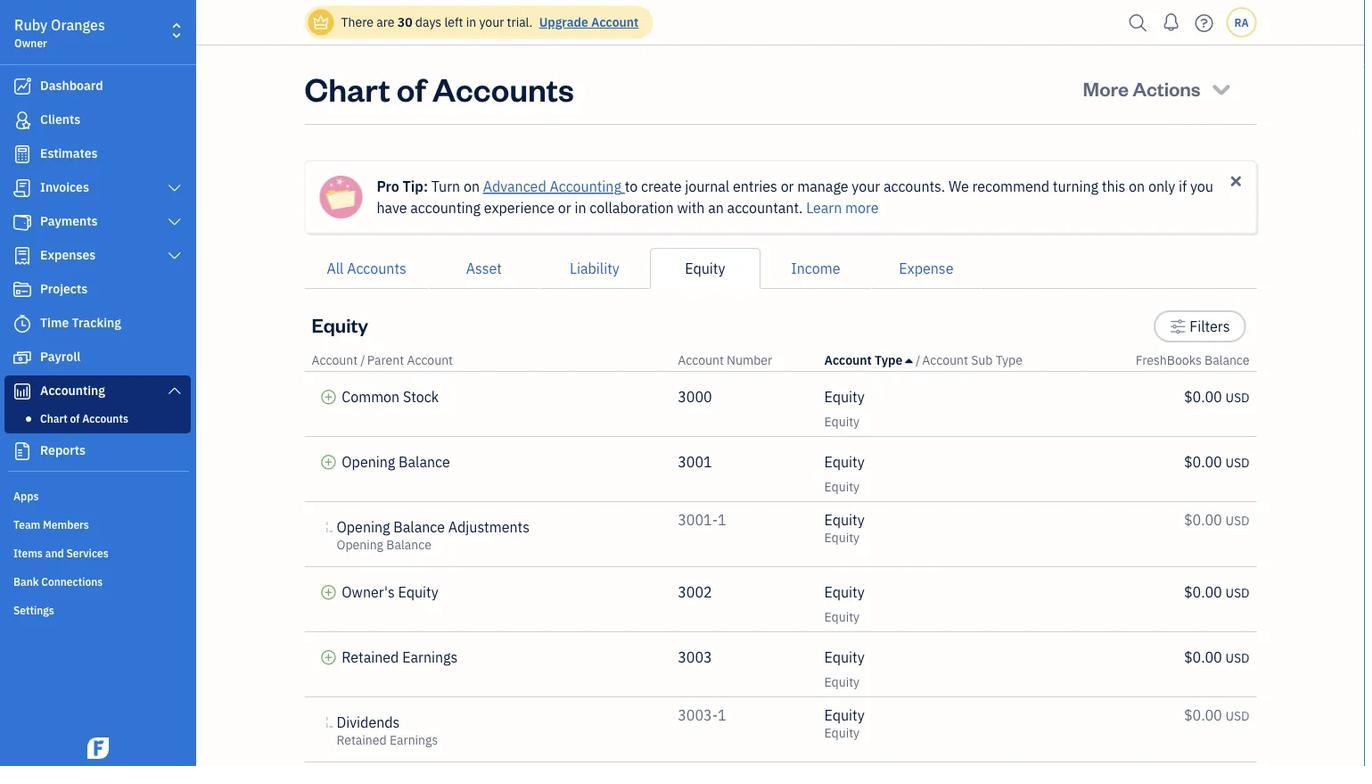 Task type: describe. For each thing, give the bounding box(es) containing it.
apps link
[[4, 482, 191, 508]]

estimates link
[[4, 138, 191, 170]]

dashboard link
[[4, 70, 191, 103]]

to create journal entries or manage your accounts. we recommend turning this on only if  you have accounting experience or in collaboration with an accountant.
[[377, 177, 1214, 217]]

collaboration
[[590, 198, 674, 217]]

main element
[[0, 0, 241, 766]]

clients
[[40, 111, 80, 128]]

1 / from the left
[[361, 352, 365, 368]]

balance for opening balance adjustments opening balance
[[394, 518, 445, 536]]

only
[[1149, 177, 1176, 196]]

freshbooks balance
[[1136, 352, 1250, 368]]

project image
[[12, 281, 33, 299]]

pro
[[377, 177, 399, 196]]

chart of accounts inside main element
[[40, 411, 128, 425]]

asset button
[[429, 248, 539, 289]]

usd for 3003
[[1226, 650, 1250, 666]]

equity inside button
[[685, 259, 725, 278]]

sub
[[971, 352, 993, 368]]

3003
[[678, 648, 712, 667]]

of inside main element
[[70, 411, 80, 425]]

usd for 3001
[[1226, 454, 1250, 471]]

3001
[[678, 453, 712, 471]]

equity equity for 3000
[[825, 387, 865, 430]]

1 type from the left
[[875, 352, 903, 368]]

common stock
[[342, 387, 439, 406]]

0 vertical spatial accounting
[[550, 177, 621, 196]]

1 horizontal spatial or
[[781, 177, 794, 196]]

opening balance
[[342, 453, 450, 471]]

tip:
[[403, 177, 428, 196]]

ruby
[[14, 16, 48, 34]]

$0.00 for 3003-1
[[1184, 706, 1222, 725]]

bank connections
[[13, 574, 103, 589]]

liability button
[[539, 248, 650, 289]]

reports
[[40, 442, 86, 458]]

common
[[342, 387, 400, 406]]

expense
[[899, 259, 954, 278]]

more
[[846, 198, 879, 217]]

account for account type
[[825, 352, 872, 368]]

pro tip: turn on advanced accounting
[[377, 177, 621, 196]]

we
[[949, 177, 969, 196]]

learn more link
[[806, 198, 879, 217]]

opening for opening balance
[[342, 453, 395, 471]]

1 horizontal spatial of
[[397, 67, 426, 109]]

accountant.
[[727, 198, 803, 217]]

invoice image
[[12, 179, 33, 197]]

are
[[377, 14, 395, 30]]

1 on from the left
[[464, 177, 480, 196]]

turn
[[431, 177, 460, 196]]

left
[[444, 14, 463, 30]]

payments link
[[4, 206, 191, 238]]

manage
[[797, 177, 849, 196]]

your for trial.
[[479, 14, 504, 30]]

upgrade account link
[[536, 14, 639, 30]]

oranges
[[51, 16, 105, 34]]

0 vertical spatial retained
[[342, 648, 399, 667]]

items
[[13, 546, 43, 560]]

opening for opening balance adjustments opening balance
[[337, 518, 390, 536]]

$0.00 for 3000
[[1184, 387, 1222, 406]]

account for account sub type
[[922, 352, 968, 368]]

filters button
[[1154, 310, 1246, 342]]

parent
[[367, 352, 404, 368]]

usd for 3001-1
[[1226, 512, 1250, 529]]

on inside to create journal entries or manage your accounts. we recommend turning this on only if  you have accounting experience or in collaboration with an accountant.
[[1129, 177, 1145, 196]]

equity equity for 3003-1
[[825, 706, 865, 741]]

more actions
[[1083, 75, 1201, 101]]

journal
[[685, 177, 730, 196]]

close image
[[1228, 173, 1245, 189]]

payroll link
[[4, 342, 191, 374]]

1 for 3001-
[[718, 511, 727, 529]]

settings
[[13, 603, 54, 617]]

account number
[[678, 352, 772, 368]]

$0.00 usd for 3001
[[1184, 453, 1250, 471]]

3002
[[678, 583, 712, 602]]

in inside to create journal entries or manage your accounts. we recommend turning this on only if  you have accounting experience or in collaboration with an accountant.
[[575, 198, 586, 217]]

1 vertical spatial or
[[558, 198, 571, 217]]

accounts inside main element
[[82, 411, 128, 425]]

go to help image
[[1190, 9, 1219, 36]]

timer image
[[12, 315, 33, 333]]

freshbooks
[[1136, 352, 1202, 368]]

adjustments
[[448, 518, 530, 536]]

account / parent account
[[312, 352, 453, 368]]

learn more
[[806, 198, 879, 217]]

dashboard image
[[12, 78, 33, 95]]

bank connections link
[[4, 567, 191, 594]]

0 vertical spatial in
[[466, 14, 476, 30]]

payroll
[[40, 348, 81, 365]]

to
[[625, 177, 638, 196]]

accounts inside button
[[347, 259, 407, 278]]

report image
[[12, 442, 33, 460]]

3001-1
[[678, 511, 727, 529]]

apps
[[13, 489, 39, 503]]

projects link
[[4, 274, 191, 306]]

equity button
[[650, 248, 761, 289]]

asset
[[466, 259, 502, 278]]

owner's equity
[[342, 583, 439, 602]]

$0.00 for 3002
[[1184, 583, 1222, 602]]

recommend
[[973, 177, 1050, 196]]

number
[[727, 352, 772, 368]]

more actions button
[[1067, 67, 1250, 110]]

invoices link
[[4, 172, 191, 204]]

reports link
[[4, 435, 191, 467]]

ra
[[1235, 15, 1249, 29]]

account type button
[[825, 352, 913, 368]]

crown image
[[312, 13, 330, 32]]

owner's
[[342, 583, 395, 602]]

projects
[[40, 280, 88, 297]]

account right upgrade
[[591, 14, 639, 30]]

expenses link
[[4, 240, 191, 272]]

account sub type
[[922, 352, 1023, 368]]

chevron large down image
[[166, 383, 183, 398]]

earnings inside the dividends retained earnings
[[390, 732, 438, 748]]

ruby oranges owner
[[14, 16, 105, 50]]

your for accounts.
[[852, 177, 880, 196]]

expenses
[[40, 247, 96, 263]]

money image
[[12, 349, 33, 367]]

account for account / parent account
[[312, 352, 358, 368]]

usd for 3002
[[1226, 585, 1250, 601]]



Task type: vqa. For each thing, say whether or not it's contained in the screenshot.
topmost chevron large down image
yes



Task type: locate. For each thing, give the bounding box(es) containing it.
chart down there
[[305, 67, 390, 109]]

1 1 from the top
[[718, 511, 727, 529]]

balance down stock
[[399, 453, 450, 471]]

have
[[377, 198, 407, 217]]

1 horizontal spatial on
[[1129, 177, 1145, 196]]

account up stock
[[407, 352, 453, 368]]

$0.00 for 3003
[[1184, 648, 1222, 667]]

2 vertical spatial chevron large down image
[[166, 249, 183, 263]]

1 horizontal spatial chart
[[305, 67, 390, 109]]

account left caretup image
[[825, 352, 872, 368]]

usd for 3003-1
[[1226, 708, 1250, 724]]

0 vertical spatial earnings
[[402, 648, 458, 667]]

entries
[[733, 177, 778, 196]]

earnings down retained earnings
[[390, 732, 438, 748]]

1 $0.00 usd from the top
[[1184, 387, 1250, 406]]

$0.00 usd for 3002
[[1184, 583, 1250, 602]]

3000
[[678, 387, 712, 406]]

2 vertical spatial accounts
[[82, 411, 128, 425]]

ra button
[[1227, 7, 1257, 37]]

$0.00 for 3001-1
[[1184, 511, 1222, 529]]

$0.00 usd for 3003-1
[[1184, 706, 1250, 725]]

balance for freshbooks balance
[[1205, 352, 1250, 368]]

chevron large down image for invoices
[[166, 181, 183, 195]]

an
[[708, 198, 724, 217]]

0 horizontal spatial chart
[[40, 411, 68, 425]]

time tracking link
[[4, 308, 191, 340]]

0 horizontal spatial in
[[466, 14, 476, 30]]

chevron large down image for payments
[[166, 215, 183, 229]]

0 vertical spatial or
[[781, 177, 794, 196]]

invoices
[[40, 179, 89, 195]]

this
[[1102, 177, 1126, 196]]

1 vertical spatial accounts
[[347, 259, 407, 278]]

/ left parent
[[361, 352, 365, 368]]

0 horizontal spatial accounts
[[82, 411, 128, 425]]

of down 30
[[397, 67, 426, 109]]

0 vertical spatial of
[[397, 67, 426, 109]]

balance up owner's equity on the bottom
[[386, 536, 431, 553]]

5 $0.00 from the top
[[1184, 648, 1222, 667]]

2 horizontal spatial accounts
[[432, 67, 574, 109]]

4 $0.00 usd from the top
[[1184, 583, 1250, 602]]

3 $0.00 usd from the top
[[1184, 511, 1250, 529]]

3 equity equity from the top
[[825, 511, 865, 546]]

$0.00 usd for 3000
[[1184, 387, 1250, 406]]

advanced
[[483, 177, 546, 196]]

3003-1
[[678, 706, 727, 725]]

chart inside main element
[[40, 411, 68, 425]]

1 horizontal spatial accounts
[[347, 259, 407, 278]]

chart of accounts
[[305, 67, 574, 109], [40, 411, 128, 425]]

usd for 3000
[[1226, 389, 1250, 406]]

account right caretup image
[[922, 352, 968, 368]]

5 usd from the top
[[1226, 650, 1250, 666]]

opening balance adjustments opening balance
[[337, 518, 530, 553]]

1 chevron large down image from the top
[[166, 181, 183, 195]]

stock
[[403, 387, 439, 406]]

0 vertical spatial chart
[[305, 67, 390, 109]]

chevron large down image down payments link
[[166, 249, 183, 263]]

retained earnings
[[342, 648, 458, 667]]

6 $0.00 usd from the top
[[1184, 706, 1250, 725]]

and
[[45, 546, 64, 560]]

on
[[464, 177, 480, 196], [1129, 177, 1145, 196]]

on right "this"
[[1129, 177, 1145, 196]]

0 vertical spatial chart of accounts
[[305, 67, 574, 109]]

3003-
[[678, 706, 718, 725]]

or down advanced accounting link
[[558, 198, 571, 217]]

accounts
[[432, 67, 574, 109], [347, 259, 407, 278], [82, 411, 128, 425]]

estimate image
[[12, 145, 33, 163]]

items and services
[[13, 546, 109, 560]]

chevron large down image for expenses
[[166, 249, 183, 263]]

liability
[[570, 259, 620, 278]]

chevron large down image up payments link
[[166, 181, 183, 195]]

type right sub
[[996, 352, 1023, 368]]

in right left at left top
[[466, 14, 476, 30]]

account left parent
[[312, 352, 358, 368]]

2 $0.00 usd from the top
[[1184, 453, 1250, 471]]

0 horizontal spatial type
[[875, 352, 903, 368]]

1 vertical spatial your
[[852, 177, 880, 196]]

all accounts
[[327, 259, 407, 278]]

2 / from the left
[[916, 352, 921, 368]]

3 usd from the top
[[1226, 512, 1250, 529]]

team members link
[[4, 510, 191, 537]]

2 $0.00 from the top
[[1184, 453, 1222, 471]]

accounting
[[550, 177, 621, 196], [40, 382, 105, 399]]

if
[[1179, 177, 1187, 196]]

3 chevron large down image from the top
[[166, 249, 183, 263]]

0 horizontal spatial accounting
[[40, 382, 105, 399]]

earnings
[[402, 648, 458, 667], [390, 732, 438, 748]]

payments
[[40, 213, 98, 229]]

1 equity equity from the top
[[825, 387, 865, 430]]

balance down opening balance
[[394, 518, 445, 536]]

1 horizontal spatial type
[[996, 352, 1023, 368]]

1 $0.00 from the top
[[1184, 387, 1222, 406]]

on right the turn
[[464, 177, 480, 196]]

1 vertical spatial of
[[70, 411, 80, 425]]

income button
[[761, 248, 871, 289]]

0 horizontal spatial chart of accounts
[[40, 411, 128, 425]]

1 horizontal spatial your
[[852, 177, 880, 196]]

clients link
[[4, 104, 191, 136]]

chart of accounts down days
[[305, 67, 574, 109]]

search image
[[1124, 9, 1153, 36]]

6 $0.00 from the top
[[1184, 706, 1222, 725]]

or
[[781, 177, 794, 196], [558, 198, 571, 217]]

turning
[[1053, 177, 1099, 196]]

account for account number
[[678, 352, 724, 368]]

time tracking
[[40, 314, 121, 331]]

1 horizontal spatial /
[[916, 352, 921, 368]]

1 vertical spatial chart
[[40, 411, 68, 425]]

1 vertical spatial retained
[[337, 732, 387, 748]]

balance for opening balance
[[399, 453, 450, 471]]

equity equity for 3003
[[825, 648, 865, 690]]

4 $0.00 from the top
[[1184, 583, 1222, 602]]

chart image
[[12, 383, 33, 400]]

upgrade
[[539, 14, 588, 30]]

of up reports
[[70, 411, 80, 425]]

accounting down payroll
[[40, 382, 105, 399]]

your up more
[[852, 177, 880, 196]]

members
[[43, 517, 89, 532]]

accounts down there are 30 days left in your trial. upgrade account
[[432, 67, 574, 109]]

earnings down owner's equity on the bottom
[[402, 648, 458, 667]]

equity
[[685, 259, 725, 278], [312, 312, 368, 337], [825, 387, 865, 406], [825, 413, 860, 430], [825, 453, 865, 471], [825, 478, 860, 495], [825, 511, 865, 529], [825, 529, 860, 546], [398, 583, 439, 602], [825, 583, 865, 602], [825, 609, 860, 625], [825, 648, 865, 667], [825, 674, 860, 690], [825, 706, 865, 725], [825, 725, 860, 741]]

2 chevron large down image from the top
[[166, 215, 183, 229]]

accounting left the to
[[550, 177, 621, 196]]

team
[[13, 517, 40, 532]]

equity equity
[[825, 387, 865, 430], [825, 453, 865, 495], [825, 511, 865, 546], [825, 583, 865, 625], [825, 648, 865, 690], [825, 706, 865, 741]]

30
[[398, 14, 413, 30]]

chart of accounts link
[[8, 408, 187, 429]]

1 vertical spatial chevron large down image
[[166, 215, 183, 229]]

usd
[[1226, 389, 1250, 406], [1226, 454, 1250, 471], [1226, 512, 1250, 529], [1226, 585, 1250, 601], [1226, 650, 1250, 666], [1226, 708, 1250, 724]]

2 1 from the top
[[718, 706, 727, 725]]

services
[[66, 546, 109, 560]]

in down advanced accounting link
[[575, 198, 586, 217]]

balance down filters
[[1205, 352, 1250, 368]]

retained inside the dividends retained earnings
[[337, 732, 387, 748]]

settings image
[[1170, 316, 1187, 337]]

1 vertical spatial earnings
[[390, 732, 438, 748]]

dividends retained earnings
[[337, 713, 438, 748]]

chevron large down image up expenses link
[[166, 215, 183, 229]]

time
[[40, 314, 69, 331]]

0 horizontal spatial on
[[464, 177, 480, 196]]

$0.00 usd for 3003
[[1184, 648, 1250, 667]]

advanced accounting link
[[483, 177, 625, 196]]

$0.00 usd for 3001-1
[[1184, 511, 1250, 529]]

with
[[677, 198, 705, 217]]

owner
[[14, 36, 47, 50]]

accounting inside main element
[[40, 382, 105, 399]]

2 on from the left
[[1129, 177, 1145, 196]]

0 vertical spatial your
[[479, 14, 504, 30]]

or up accountant.
[[781, 177, 794, 196]]

chevrondown image
[[1209, 76, 1234, 101]]

chart of accounts down accounting link
[[40, 411, 128, 425]]

2 usd from the top
[[1226, 454, 1250, 471]]

1 usd from the top
[[1226, 389, 1250, 406]]

0 vertical spatial chevron large down image
[[166, 181, 183, 195]]

expense image
[[12, 247, 33, 265]]

5 equity equity from the top
[[825, 648, 865, 690]]

all accounts button
[[305, 248, 429, 289]]

5 $0.00 usd from the top
[[1184, 648, 1250, 667]]

chart up reports
[[40, 411, 68, 425]]

connections
[[41, 574, 103, 589]]

6 equity equity from the top
[[825, 706, 865, 741]]

trial.
[[507, 14, 533, 30]]

0 vertical spatial 1
[[718, 511, 727, 529]]

account type
[[825, 352, 903, 368]]

your inside to create journal entries or manage your accounts. we recommend turning this on only if  you have accounting experience or in collaboration with an accountant.
[[852, 177, 880, 196]]

bank
[[13, 574, 39, 589]]

more
[[1083, 75, 1129, 101]]

team members
[[13, 517, 89, 532]]

account up 3000
[[678, 352, 724, 368]]

dashboard
[[40, 77, 103, 94]]

notifications image
[[1157, 4, 1186, 40]]

2 equity equity from the top
[[825, 453, 865, 495]]

4 equity equity from the top
[[825, 583, 865, 625]]

0 vertical spatial accounts
[[432, 67, 574, 109]]

2 type from the left
[[996, 352, 1023, 368]]

1 horizontal spatial accounting
[[550, 177, 621, 196]]

equity equity for 3002
[[825, 583, 865, 625]]

accounts down accounting link
[[82, 411, 128, 425]]

equity equity for 3001-1
[[825, 511, 865, 546]]

1 for 3003-
[[718, 706, 727, 725]]

0 horizontal spatial /
[[361, 352, 365, 368]]

3001-
[[678, 511, 718, 529]]

your left the "trial."
[[479, 14, 504, 30]]

1 horizontal spatial in
[[575, 198, 586, 217]]

your
[[479, 14, 504, 30], [852, 177, 880, 196]]

expense button
[[871, 248, 982, 289]]

in
[[466, 14, 476, 30], [575, 198, 586, 217]]

items and services link
[[4, 539, 191, 565]]

caretup image
[[906, 353, 913, 367]]

/
[[361, 352, 365, 368], [916, 352, 921, 368]]

accounts right all
[[347, 259, 407, 278]]

4 usd from the top
[[1226, 585, 1250, 601]]

1 vertical spatial accounting
[[40, 382, 105, 399]]

6 usd from the top
[[1226, 708, 1250, 724]]

/ right caretup image
[[916, 352, 921, 368]]

type left caretup image
[[875, 352, 903, 368]]

equity equity for 3001
[[825, 453, 865, 495]]

0 horizontal spatial or
[[558, 198, 571, 217]]

create
[[641, 177, 682, 196]]

balance
[[1205, 352, 1250, 368], [399, 453, 450, 471], [394, 518, 445, 536], [386, 536, 431, 553]]

accounts.
[[884, 177, 945, 196]]

1 vertical spatial 1
[[718, 706, 727, 725]]

tracking
[[72, 314, 121, 331]]

opening
[[342, 453, 395, 471], [337, 518, 390, 536], [337, 536, 383, 553]]

income
[[791, 259, 840, 278]]

1 vertical spatial chart of accounts
[[40, 411, 128, 425]]

0 horizontal spatial your
[[479, 14, 504, 30]]

payment image
[[12, 213, 33, 231]]

days
[[415, 14, 442, 30]]

chevron large down image inside payments link
[[166, 215, 183, 229]]

chevron large down image
[[166, 181, 183, 195], [166, 215, 183, 229], [166, 249, 183, 263]]

freshbooks image
[[84, 738, 112, 759]]

client image
[[12, 111, 33, 129]]

type
[[875, 352, 903, 368], [996, 352, 1023, 368]]

1 horizontal spatial chart of accounts
[[305, 67, 574, 109]]

dividends
[[337, 713, 400, 732]]

estimates
[[40, 145, 98, 161]]

there
[[341, 14, 374, 30]]

$0.00 for 3001
[[1184, 453, 1222, 471]]

1 vertical spatial in
[[575, 198, 586, 217]]

3 $0.00 from the top
[[1184, 511, 1222, 529]]

accounting link
[[4, 375, 191, 408]]

0 horizontal spatial of
[[70, 411, 80, 425]]



